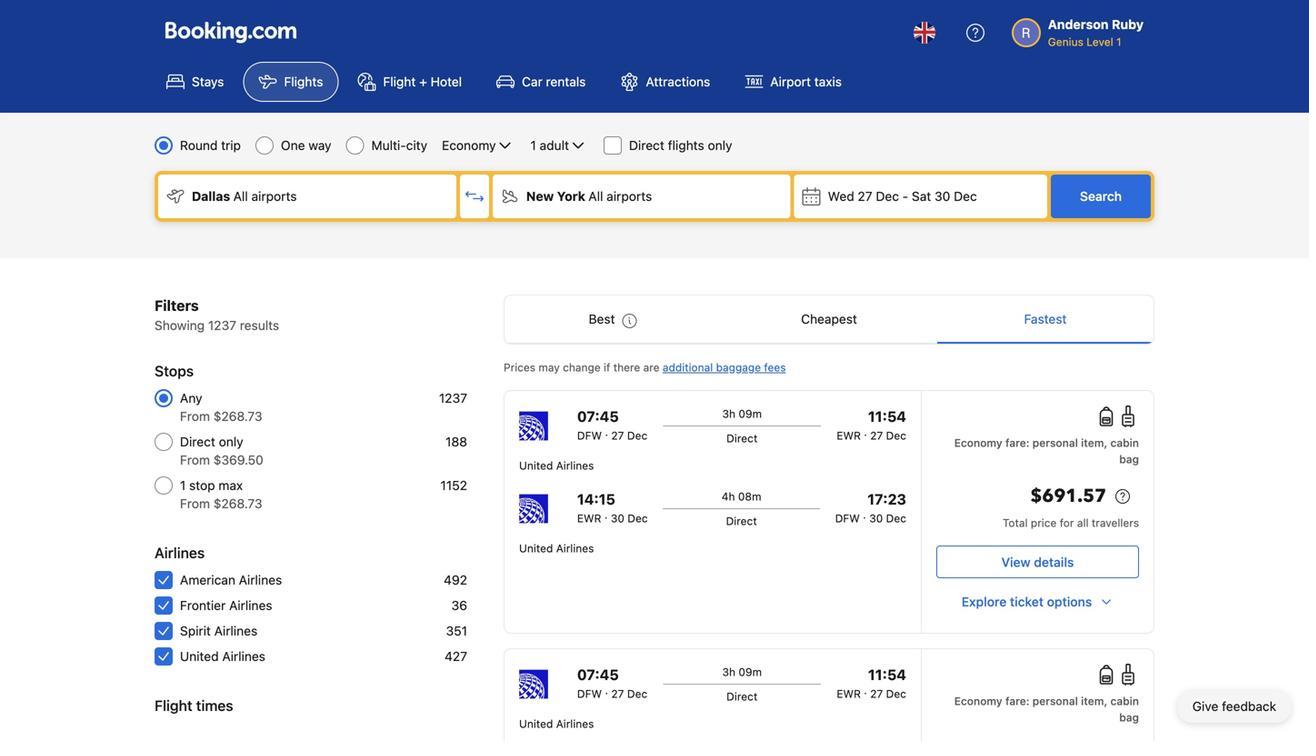 Task type: describe. For each thing, give the bounding box(es) containing it.
new
[[527, 189, 554, 204]]

airport taxis
[[771, 74, 842, 89]]

sat
[[912, 189, 932, 204]]

york
[[557, 189, 586, 204]]

1 horizontal spatial only
[[708, 138, 733, 153]]

14:15
[[578, 491, 616, 508]]

one
[[281, 138, 305, 153]]

2 economy fare: personal item, cabin bag from the top
[[955, 695, 1140, 724]]

any from $268.73
[[180, 391, 263, 424]]

frontier airlines
[[180, 598, 272, 613]]

flights
[[668, 138, 705, 153]]

0 vertical spatial dfw
[[578, 429, 602, 442]]

wed
[[828, 189, 855, 204]]

additional baggage fees link
[[663, 361, 786, 374]]

1 stop max from $268.73
[[180, 478, 263, 511]]

14:15 ewr . 30 dec
[[578, 491, 648, 525]]

airport
[[771, 74, 811, 89]]

2 item, from the top
[[1082, 695, 1108, 708]]

dec inside 14:15 ewr . 30 dec
[[628, 512, 648, 525]]

anderson
[[1049, 17, 1109, 32]]

1 item, from the top
[[1082, 437, 1108, 449]]

stays link
[[151, 62, 240, 102]]

1 airports from the left
[[252, 189, 297, 204]]

1 3h from the top
[[723, 408, 736, 420]]

fastest button
[[938, 296, 1154, 343]]

427
[[445, 649, 468, 664]]

only inside direct only from $369.50
[[219, 434, 243, 449]]

view
[[1002, 555, 1031, 570]]

round
[[180, 138, 218, 153]]

1 inside anderson ruby genius level 1
[[1117, 35, 1122, 48]]

+
[[420, 74, 427, 89]]

. inside 14:15 ewr . 30 dec
[[605, 508, 608, 521]]

best
[[589, 312, 615, 327]]

one way
[[281, 138, 332, 153]]

explore
[[962, 594, 1007, 609]]

27 inside 'popup button'
[[858, 189, 873, 204]]

2 vertical spatial ewr
[[837, 688, 861, 700]]

new york all airports
[[527, 189, 652, 204]]

2 bag from the top
[[1120, 711, 1140, 724]]

there
[[614, 361, 641, 374]]

search
[[1081, 189, 1123, 204]]

$691.57 region
[[937, 482, 1140, 515]]

1 09m from the top
[[739, 408, 762, 420]]

multi-
[[372, 138, 406, 153]]

times
[[196, 697, 233, 715]]

american airlines
[[180, 573, 282, 588]]

explore ticket options
[[962, 594, 1093, 609]]

1 11:54 ewr . 27 dec from the top
[[837, 408, 907, 442]]

wed 27 dec - sat 30 dec button
[[795, 175, 1048, 218]]

30 for 14:15
[[611, 512, 625, 525]]

filters showing 1237 results
[[155, 297, 279, 333]]

flights link
[[243, 62, 339, 102]]

anderson ruby genius level 1
[[1049, 17, 1144, 48]]

stops
[[155, 362, 194, 380]]

frontier
[[180, 598, 226, 613]]

36
[[452, 598, 468, 613]]

ticket
[[1011, 594, 1044, 609]]

additional
[[663, 361, 713, 374]]

cheapest button
[[721, 296, 938, 343]]

give
[[1193, 699, 1219, 714]]

level
[[1087, 35, 1114, 48]]

2 airports from the left
[[607, 189, 652, 204]]

1 for 1 adult
[[531, 138, 537, 153]]

hotel
[[431, 74, 462, 89]]

tab list containing best
[[505, 296, 1154, 345]]

2 11:54 ewr . 27 dec from the top
[[837, 666, 907, 700]]

best button
[[505, 296, 721, 343]]

are
[[644, 361, 660, 374]]

trip
[[221, 138, 241, 153]]

spirit airlines
[[180, 624, 258, 639]]

direct flights only
[[629, 138, 733, 153]]

2 vertical spatial economy
[[955, 695, 1003, 708]]

dec inside 17:23 dfw . 30 dec
[[887, 512, 907, 525]]

feedback
[[1223, 699, 1277, 714]]

$268.73 inside "1 stop max from $268.73"
[[214, 496, 263, 511]]

2 3h 09m from the top
[[723, 666, 762, 679]]

dallas all airports
[[192, 189, 297, 204]]

price
[[1031, 517, 1057, 529]]

1 adult
[[531, 138, 569, 153]]

results
[[240, 318, 279, 333]]

30 inside 'popup button'
[[935, 189, 951, 204]]

1152
[[441, 478, 468, 493]]

genius
[[1049, 35, 1084, 48]]

attractions link
[[605, 62, 726, 102]]

0 vertical spatial ewr
[[837, 429, 861, 442]]

max
[[219, 478, 243, 493]]

1 07:45 from the top
[[578, 408, 619, 425]]

from inside "1 stop max from $268.73"
[[180, 496, 210, 511]]

direct inside direct only from $369.50
[[180, 434, 216, 449]]

view details
[[1002, 555, 1075, 570]]

from inside the any from $268.73
[[180, 409, 210, 424]]

$691.57
[[1031, 484, 1107, 509]]

if
[[604, 361, 611, 374]]

flights
[[284, 74, 323, 89]]

ruby
[[1112, 17, 1144, 32]]

188
[[446, 434, 468, 449]]

airport taxis link
[[730, 62, 858, 102]]

1 for 1 stop max from $268.73
[[180, 478, 186, 493]]

all
[[1078, 517, 1089, 529]]

fastest
[[1025, 312, 1067, 327]]

any
[[180, 391, 202, 406]]

2 vertical spatial dfw
[[578, 688, 602, 700]]

give feedback
[[1193, 699, 1277, 714]]



Task type: vqa. For each thing, say whether or not it's contained in the screenshot.
'members-'
no



Task type: locate. For each thing, give the bounding box(es) containing it.
2 vertical spatial from
[[180, 496, 210, 511]]

flight times
[[155, 697, 233, 715]]

best image
[[623, 314, 637, 328]]

1 horizontal spatial all
[[589, 189, 604, 204]]

airports right the york
[[607, 189, 652, 204]]

fare:
[[1006, 437, 1030, 449], [1006, 695, 1030, 708]]

0 horizontal spatial all
[[233, 189, 248, 204]]

1237 left "results" on the top left of the page
[[208, 318, 236, 333]]

car rentals
[[522, 74, 586, 89]]

city
[[406, 138, 428, 153]]

0 horizontal spatial 1237
[[208, 318, 236, 333]]

1 left adult
[[531, 138, 537, 153]]

2 personal from the top
[[1033, 695, 1079, 708]]

2 07:45 from the top
[[578, 666, 619, 684]]

car
[[522, 74, 543, 89]]

airlines
[[556, 459, 594, 472], [556, 542, 594, 555], [155, 544, 205, 562], [239, 573, 282, 588], [229, 598, 272, 613], [214, 624, 258, 639], [222, 649, 266, 664], [556, 718, 594, 730]]

all right the york
[[589, 189, 604, 204]]

$268.73 up direct only from $369.50
[[214, 409, 263, 424]]

1 horizontal spatial 1
[[531, 138, 537, 153]]

30 for 17:23
[[870, 512, 884, 525]]

may
[[539, 361, 560, 374]]

1 vertical spatial $268.73
[[214, 496, 263, 511]]

cabin left give
[[1111, 695, 1140, 708]]

09m
[[739, 408, 762, 420], [739, 666, 762, 679]]

1 horizontal spatial 1237
[[439, 391, 468, 406]]

direct
[[629, 138, 665, 153], [727, 432, 758, 445], [180, 434, 216, 449], [726, 515, 757, 528], [727, 690, 758, 703]]

total
[[1003, 517, 1028, 529]]

car rentals link
[[481, 62, 602, 102]]

1 all from the left
[[233, 189, 248, 204]]

1 vertical spatial personal
[[1033, 695, 1079, 708]]

0 vertical spatial 11:54
[[869, 408, 907, 425]]

1 vertical spatial 3h
[[723, 666, 736, 679]]

0 vertical spatial 3h 09m
[[723, 408, 762, 420]]

from down any
[[180, 409, 210, 424]]

1 cabin from the top
[[1111, 437, 1140, 449]]

cabin up travellers
[[1111, 437, 1140, 449]]

total price for all travellers
[[1003, 517, 1140, 529]]

dfw inside 17:23 dfw . 30 dec
[[836, 512, 860, 525]]

from inside direct only from $369.50
[[180, 453, 210, 468]]

1 vertical spatial 1237
[[439, 391, 468, 406]]

1 vertical spatial 07:45 dfw . 27 dec
[[578, 666, 648, 700]]

1 vertical spatial dfw
[[836, 512, 860, 525]]

0 vertical spatial 11:54 ewr . 27 dec
[[837, 408, 907, 442]]

0 vertical spatial economy fare: personal item, cabin bag
[[955, 437, 1140, 466]]

1 bag from the top
[[1120, 453, 1140, 466]]

from up stop
[[180, 453, 210, 468]]

1 vertical spatial economy
[[955, 437, 1003, 449]]

1237 up the 188
[[439, 391, 468, 406]]

all right dallas
[[233, 189, 248, 204]]

1 vertical spatial ewr
[[578, 512, 602, 525]]

round trip
[[180, 138, 241, 153]]

0 vertical spatial fare:
[[1006, 437, 1030, 449]]

30 down 17:23
[[870, 512, 884, 525]]

1 11:54 from the top
[[869, 408, 907, 425]]

personal
[[1033, 437, 1079, 449], [1033, 695, 1079, 708]]

0 vertical spatial bag
[[1120, 453, 1140, 466]]

2 09m from the top
[[739, 666, 762, 679]]

airports
[[252, 189, 297, 204], [607, 189, 652, 204]]

1 vertical spatial bag
[[1120, 711, 1140, 724]]

30
[[935, 189, 951, 204], [611, 512, 625, 525], [870, 512, 884, 525]]

2 07:45 dfw . 27 dec from the top
[[578, 666, 648, 700]]

dallas
[[192, 189, 230, 204]]

0 horizontal spatial airports
[[252, 189, 297, 204]]

1 vertical spatial 11:54
[[869, 666, 907, 684]]

11:54
[[869, 408, 907, 425], [869, 666, 907, 684]]

2 vertical spatial 1
[[180, 478, 186, 493]]

0 horizontal spatial only
[[219, 434, 243, 449]]

wed 27 dec - sat 30 dec
[[828, 189, 978, 204]]

$369.50
[[214, 453, 264, 468]]

stop
[[189, 478, 215, 493]]

30 down 14:15
[[611, 512, 625, 525]]

1 vertical spatial economy fare: personal item, cabin bag
[[955, 695, 1140, 724]]

2 horizontal spatial 1
[[1117, 35, 1122, 48]]

0 vertical spatial 07:45 dfw . 27 dec
[[578, 408, 648, 442]]

booking.com logo image
[[166, 21, 297, 43], [166, 21, 297, 43]]

2 11:54 from the top
[[869, 666, 907, 684]]

2 cabin from the top
[[1111, 695, 1140, 708]]

1 vertical spatial 07:45
[[578, 666, 619, 684]]

1 $268.73 from the top
[[214, 409, 263, 424]]

0 vertical spatial 1
[[1117, 35, 1122, 48]]

. inside 17:23 dfw . 30 dec
[[864, 508, 867, 521]]

0 vertical spatial from
[[180, 409, 210, 424]]

taxis
[[815, 74, 842, 89]]

30 inside 14:15 ewr . 30 dec
[[611, 512, 625, 525]]

1 economy fare: personal item, cabin bag from the top
[[955, 437, 1140, 466]]

cabin
[[1111, 437, 1140, 449], [1111, 695, 1140, 708]]

0 horizontal spatial flight
[[155, 697, 193, 715]]

1 vertical spatial flight
[[155, 697, 193, 715]]

-
[[903, 189, 909, 204]]

bag
[[1120, 453, 1140, 466], [1120, 711, 1140, 724]]

adult
[[540, 138, 569, 153]]

1 vertical spatial only
[[219, 434, 243, 449]]

27
[[858, 189, 873, 204], [612, 429, 624, 442], [871, 429, 884, 442], [612, 688, 624, 700], [871, 688, 884, 700]]

1 vertical spatial 3h 09m
[[723, 666, 762, 679]]

only
[[708, 138, 733, 153], [219, 434, 243, 449]]

united
[[519, 459, 553, 472], [519, 542, 553, 555], [180, 649, 219, 664], [519, 718, 553, 730]]

1 3h 09m from the top
[[723, 408, 762, 420]]

airports down one
[[252, 189, 297, 204]]

multi-city
[[372, 138, 428, 153]]

1 horizontal spatial flight
[[383, 74, 416, 89]]

1 from from the top
[[180, 409, 210, 424]]

$268.73 down "max"
[[214, 496, 263, 511]]

4h 08m
[[722, 490, 762, 503]]

30 inside 17:23 dfw . 30 dec
[[870, 512, 884, 525]]

2 all from the left
[[589, 189, 604, 204]]

only right flights
[[708, 138, 733, 153]]

bag up travellers
[[1120, 453, 1140, 466]]

0 horizontal spatial 1
[[180, 478, 186, 493]]

flight left times
[[155, 697, 193, 715]]

flight for flight + hotel
[[383, 74, 416, 89]]

rentals
[[546, 74, 586, 89]]

for
[[1060, 517, 1075, 529]]

1 vertical spatial 09m
[[739, 666, 762, 679]]

17:23 dfw . 30 dec
[[836, 491, 907, 525]]

0 vertical spatial personal
[[1033, 437, 1079, 449]]

351
[[446, 624, 468, 639]]

1237 inside filters showing 1237 results
[[208, 318, 236, 333]]

0 vertical spatial economy
[[442, 138, 496, 153]]

07:45
[[578, 408, 619, 425], [578, 666, 619, 684]]

1 personal from the top
[[1033, 437, 1079, 449]]

0 vertical spatial 3h
[[723, 408, 736, 420]]

$268.73 inside the any from $268.73
[[214, 409, 263, 424]]

cheapest
[[802, 312, 858, 327]]

0 vertical spatial 1237
[[208, 318, 236, 333]]

flight for flight times
[[155, 697, 193, 715]]

3h 09m
[[723, 408, 762, 420], [723, 666, 762, 679]]

1 horizontal spatial 30
[[870, 512, 884, 525]]

1 vertical spatial 1
[[531, 138, 537, 153]]

showing
[[155, 318, 205, 333]]

2 fare: from the top
[[1006, 695, 1030, 708]]

0 vertical spatial only
[[708, 138, 733, 153]]

0 vertical spatial cabin
[[1111, 437, 1140, 449]]

11:54 ewr . 27 dec
[[837, 408, 907, 442], [837, 666, 907, 700]]

prices
[[504, 361, 536, 374]]

1
[[1117, 35, 1122, 48], [531, 138, 537, 153], [180, 478, 186, 493]]

economy fare: personal item, cabin bag
[[955, 437, 1140, 466], [955, 695, 1140, 724]]

1 vertical spatial from
[[180, 453, 210, 468]]

1 inside dropdown button
[[531, 138, 537, 153]]

30 right the sat
[[935, 189, 951, 204]]

1 07:45 dfw . 27 dec from the top
[[578, 408, 648, 442]]

1 right level
[[1117, 35, 1122, 48]]

2 $268.73 from the top
[[214, 496, 263, 511]]

.
[[605, 426, 609, 438], [864, 426, 868, 438], [605, 508, 608, 521], [864, 508, 867, 521], [605, 684, 609, 697], [864, 684, 868, 697]]

flight + hotel
[[383, 74, 462, 89]]

from down stop
[[180, 496, 210, 511]]

1 vertical spatial fare:
[[1006, 695, 1030, 708]]

baggage
[[716, 361, 761, 374]]

attractions
[[646, 74, 711, 89]]

travellers
[[1092, 517, 1140, 529]]

1 vertical spatial item,
[[1082, 695, 1108, 708]]

only up $369.50
[[219, 434, 243, 449]]

0 horizontal spatial 30
[[611, 512, 625, 525]]

flight left +
[[383, 74, 416, 89]]

3 from from the top
[[180, 496, 210, 511]]

17:23
[[868, 491, 907, 508]]

best image
[[623, 314, 637, 328]]

492
[[444, 573, 468, 588]]

0 vertical spatial item,
[[1082, 437, 1108, 449]]

view details button
[[937, 546, 1140, 579]]

ewr inside 14:15 ewr . 30 dec
[[578, 512, 602, 525]]

0 vertical spatial 07:45
[[578, 408, 619, 425]]

1 fare: from the top
[[1006, 437, 1030, 449]]

ewr
[[837, 429, 861, 442], [578, 512, 602, 525], [837, 688, 861, 700]]

1 inside "1 stop max from $268.73"
[[180, 478, 186, 493]]

2 3h from the top
[[723, 666, 736, 679]]

0 vertical spatial $268.73
[[214, 409, 263, 424]]

search button
[[1052, 175, 1152, 218]]

explore ticket options button
[[937, 586, 1140, 619]]

2 horizontal spatial 30
[[935, 189, 951, 204]]

from
[[180, 409, 210, 424], [180, 453, 210, 468], [180, 496, 210, 511]]

bag left give
[[1120, 711, 1140, 724]]

1 adult button
[[529, 135, 589, 156]]

flight + hotel link
[[342, 62, 478, 102]]

1 vertical spatial cabin
[[1111, 695, 1140, 708]]

2 from from the top
[[180, 453, 210, 468]]

0 vertical spatial flight
[[383, 74, 416, 89]]

tab list
[[505, 296, 1154, 345]]

direct only from $369.50
[[180, 434, 264, 468]]

item,
[[1082, 437, 1108, 449], [1082, 695, 1108, 708]]

1 left stop
[[180, 478, 186, 493]]

4h
[[722, 490, 735, 503]]

way
[[309, 138, 332, 153]]

08m
[[739, 490, 762, 503]]

dec
[[876, 189, 900, 204], [954, 189, 978, 204], [628, 429, 648, 442], [887, 429, 907, 442], [628, 512, 648, 525], [887, 512, 907, 525], [628, 688, 648, 700], [887, 688, 907, 700]]

1 vertical spatial 11:54 ewr . 27 dec
[[837, 666, 907, 700]]

0 vertical spatial 09m
[[739, 408, 762, 420]]

1 horizontal spatial airports
[[607, 189, 652, 204]]



